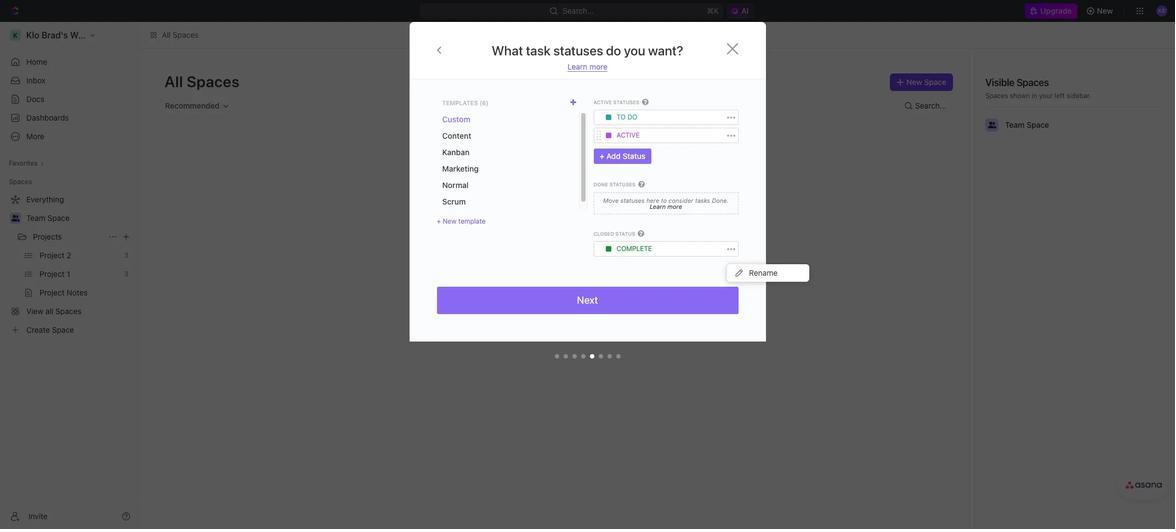 Task type: describe. For each thing, give the bounding box(es) containing it.
0 vertical spatial all
[[162, 30, 171, 39]]

1 vertical spatial all spaces
[[165, 72, 240, 90]]

0 vertical spatial more
[[590, 62, 608, 71]]

done
[[594, 182, 608, 188]]

1 vertical spatial do
[[628, 113, 637, 121]]

sidebar navigation
[[0, 22, 140, 529]]

move statuses here to consider tasks done. learn more
[[603, 197, 729, 210]]

space inside button
[[924, 77, 947, 87]]

in
[[1032, 92, 1037, 100]]

new button
[[1082, 2, 1120, 20]]

projects
[[33, 232, 62, 241]]

favorites button
[[4, 157, 49, 170]]

to inside move statuses here to consider tasks done. learn more
[[661, 197, 667, 204]]

rename
[[749, 268, 778, 277]]

inbox link
[[4, 72, 135, 89]]

tasks
[[695, 197, 710, 204]]

statuses up learn more
[[554, 43, 603, 58]]

what task statuses do you want? dialog
[[409, 22, 766, 369]]

1 horizontal spatial team
[[1005, 120, 1025, 129]]

space inside tree
[[47, 213, 70, 223]]

0 horizontal spatial learn more link
[[568, 62, 608, 72]]

content
[[442, 131, 471, 140]]

normal
[[442, 180, 469, 190]]

new space button
[[890, 73, 953, 91]]

spaces inside sidebar navigation
[[9, 178, 32, 186]]

0 horizontal spatial learn
[[568, 62, 587, 71]]

active
[[594, 99, 612, 105]]

visible spaces spaces shown in your left sidebar.
[[986, 77, 1091, 100]]

0 vertical spatial team space
[[1005, 120, 1049, 129]]

custom
[[442, 115, 470, 124]]

sidebar.
[[1067, 92, 1091, 100]]

visible
[[986, 77, 1015, 88]]

home link
[[4, 53, 135, 71]]

home
[[26, 57, 47, 66]]

⌘k
[[707, 6, 719, 15]]

+ for + add status
[[600, 152, 604, 161]]

1 vertical spatial space
[[1027, 120, 1049, 129]]

done statuses
[[594, 182, 636, 188]]

you
[[624, 43, 645, 58]]

rename button
[[732, 264, 805, 282]]

statuses for active
[[613, 99, 639, 105]]

kanban
[[442, 148, 470, 157]]

1 vertical spatial all
[[165, 72, 183, 90]]

search... button
[[900, 97, 953, 115]]

shown
[[1010, 92, 1030, 100]]

0 horizontal spatial do
[[606, 43, 621, 58]]

what task statuses do you want?
[[492, 43, 683, 58]]



Task type: vqa. For each thing, say whether or not it's contained in the screenshot.
Home
yes



Task type: locate. For each thing, give the bounding box(es) containing it.
spaces
[[173, 30, 199, 39], [187, 72, 240, 90], [1017, 77, 1049, 88], [986, 92, 1008, 100], [9, 178, 32, 186]]

+ add status
[[600, 152, 645, 161]]

1 horizontal spatial team space
[[1005, 120, 1049, 129]]

team right user group image
[[26, 213, 45, 223]]

marketing
[[442, 164, 479, 173]]

1 vertical spatial more
[[668, 203, 682, 210]]

1 horizontal spatial learn
[[650, 203, 666, 210]]

team space down shown
[[1005, 120, 1049, 129]]

learn more link down what task statuses do you want?
[[568, 62, 608, 72]]

+ left template
[[437, 217, 441, 225]]

1 vertical spatial new
[[907, 77, 922, 87]]

left
[[1055, 92, 1065, 100]]

0 horizontal spatial +
[[437, 217, 441, 225]]

space down in
[[1027, 120, 1049, 129]]

statuses up move
[[610, 182, 636, 188]]

1 horizontal spatial space
[[924, 77, 947, 87]]

dashboards link
[[4, 109, 135, 127]]

search... inside 'button'
[[915, 101, 947, 110]]

team space
[[1005, 120, 1049, 129], [26, 213, 70, 223]]

team space link
[[26, 209, 133, 227]]

all
[[162, 30, 171, 39], [165, 72, 183, 90]]

tree containing team space
[[4, 191, 135, 339]]

search...
[[563, 6, 594, 15], [915, 101, 947, 110]]

new for new
[[1097, 6, 1113, 15]]

new space
[[907, 77, 947, 87]]

inbox
[[26, 76, 46, 85]]

learn down what task statuses do you want?
[[568, 62, 587, 71]]

user group image
[[988, 122, 996, 128]]

2 horizontal spatial new
[[1097, 6, 1113, 15]]

more inside move statuses here to consider tasks done. learn more
[[668, 203, 682, 210]]

more down what task statuses do you want?
[[590, 62, 608, 71]]

0 horizontal spatial more
[[590, 62, 608, 71]]

tree
[[4, 191, 135, 339]]

0 horizontal spatial search...
[[563, 6, 594, 15]]

do
[[606, 43, 621, 58], [628, 113, 637, 121]]

statuses left here
[[621, 197, 645, 204]]

do left you
[[606, 43, 621, 58]]

tree inside sidebar navigation
[[4, 191, 135, 339]]

1 vertical spatial learn more link
[[650, 203, 682, 210]]

closed
[[594, 231, 614, 237]]

learn left consider
[[650, 203, 666, 210]]

docs
[[26, 94, 44, 104]]

+ new template
[[437, 217, 486, 225]]

team space inside team space link
[[26, 213, 70, 223]]

space up the projects link
[[47, 213, 70, 223]]

+
[[600, 152, 604, 161], [437, 217, 441, 225]]

here
[[647, 197, 659, 204]]

0 vertical spatial learn
[[568, 62, 587, 71]]

move
[[603, 197, 619, 204]]

new up 'search...' 'button'
[[907, 77, 922, 87]]

1 horizontal spatial learn more link
[[650, 203, 682, 210]]

1 vertical spatial team
[[26, 213, 45, 223]]

1 vertical spatial team space
[[26, 213, 70, 223]]

statuses
[[554, 43, 603, 58], [613, 99, 639, 105], [610, 182, 636, 188], [621, 197, 645, 204]]

statuses up to do
[[613, 99, 639, 105]]

scrum
[[442, 197, 466, 206]]

task
[[526, 43, 551, 58]]

learn
[[568, 62, 587, 71], [650, 203, 666, 210]]

search... down new space
[[915, 101, 947, 110]]

do up active
[[628, 113, 637, 121]]

learn more link left tasks
[[650, 203, 682, 210]]

active
[[617, 131, 640, 139]]

learn more
[[568, 62, 608, 71]]

0 vertical spatial all spaces
[[162, 30, 199, 39]]

dashboards
[[26, 113, 69, 122]]

0 vertical spatial +
[[600, 152, 604, 161]]

0 horizontal spatial space
[[47, 213, 70, 223]]

learn inside move statuses here to consider tasks done. learn more
[[650, 203, 666, 210]]

closed status
[[594, 231, 635, 237]]

to
[[617, 113, 626, 121], [661, 197, 667, 204]]

favorites
[[9, 159, 38, 167]]

to down active statuses
[[617, 113, 626, 121]]

invite
[[29, 511, 48, 521]]

2 vertical spatial new
[[443, 217, 457, 225]]

0 vertical spatial new
[[1097, 6, 1113, 15]]

2 vertical spatial space
[[47, 213, 70, 223]]

0 horizontal spatial team
[[26, 213, 45, 223]]

add
[[607, 152, 621, 161]]

+ left add
[[600, 152, 604, 161]]

0 horizontal spatial team space
[[26, 213, 70, 223]]

0 vertical spatial to
[[617, 113, 626, 121]]

2 horizontal spatial space
[[1027, 120, 1049, 129]]

status
[[623, 152, 645, 161]]

1 horizontal spatial new
[[907, 77, 922, 87]]

new
[[1097, 6, 1113, 15], [907, 77, 922, 87], [443, 217, 457, 225]]

space
[[924, 77, 947, 87], [1027, 120, 1049, 129], [47, 213, 70, 223]]

new for new space
[[907, 77, 922, 87]]

all spaces
[[162, 30, 199, 39], [165, 72, 240, 90]]

new right upgrade
[[1097, 6, 1113, 15]]

upgrade
[[1041, 6, 1072, 15]]

space up 'search...' 'button'
[[924, 77, 947, 87]]

1 horizontal spatial more
[[668, 203, 682, 210]]

more
[[590, 62, 608, 71], [668, 203, 682, 210]]

status
[[616, 231, 635, 237]]

0 vertical spatial do
[[606, 43, 621, 58]]

complete
[[617, 245, 652, 253]]

team
[[1005, 120, 1025, 129], [26, 213, 45, 223]]

new down the scrum
[[443, 217, 457, 225]]

want?
[[648, 43, 683, 58]]

0 vertical spatial learn more link
[[568, 62, 608, 72]]

1 horizontal spatial +
[[600, 152, 604, 161]]

statuses for move
[[621, 197, 645, 204]]

1 vertical spatial to
[[661, 197, 667, 204]]

1 vertical spatial +
[[437, 217, 441, 225]]

new inside what task statuses do you want? 'dialog'
[[443, 217, 457, 225]]

what
[[492, 43, 523, 58]]

docs link
[[4, 90, 135, 108]]

1 vertical spatial learn
[[650, 203, 666, 210]]

0 vertical spatial space
[[924, 77, 947, 87]]

0 vertical spatial team
[[1005, 120, 1025, 129]]

+ for + new template
[[437, 217, 441, 225]]

more right here
[[668, 203, 682, 210]]

consider
[[669, 197, 694, 204]]

statuses for done
[[610, 182, 636, 188]]

to do
[[617, 113, 637, 121]]

to right here
[[661, 197, 667, 204]]

team space up the projects
[[26, 213, 70, 223]]

1 horizontal spatial search...
[[915, 101, 947, 110]]

0 horizontal spatial new
[[443, 217, 457, 225]]

0 horizontal spatial to
[[617, 113, 626, 121]]

done.
[[712, 197, 729, 204]]

projects link
[[33, 228, 104, 246]]

1 horizontal spatial do
[[628, 113, 637, 121]]

team right user group icon
[[1005, 120, 1025, 129]]

1 horizontal spatial to
[[661, 197, 667, 204]]

team inside team space link
[[26, 213, 45, 223]]

statuses inside move statuses here to consider tasks done. learn more
[[621, 197, 645, 204]]

search... up what task statuses do you want?
[[563, 6, 594, 15]]

1 vertical spatial search...
[[915, 101, 947, 110]]

template
[[458, 217, 486, 225]]

your
[[1039, 92, 1053, 100]]

upgrade link
[[1025, 3, 1077, 19]]

0 vertical spatial search...
[[563, 6, 594, 15]]

user group image
[[11, 215, 19, 222]]

active statuses
[[594, 99, 639, 105]]

learn more link
[[568, 62, 608, 72], [650, 203, 682, 210]]



